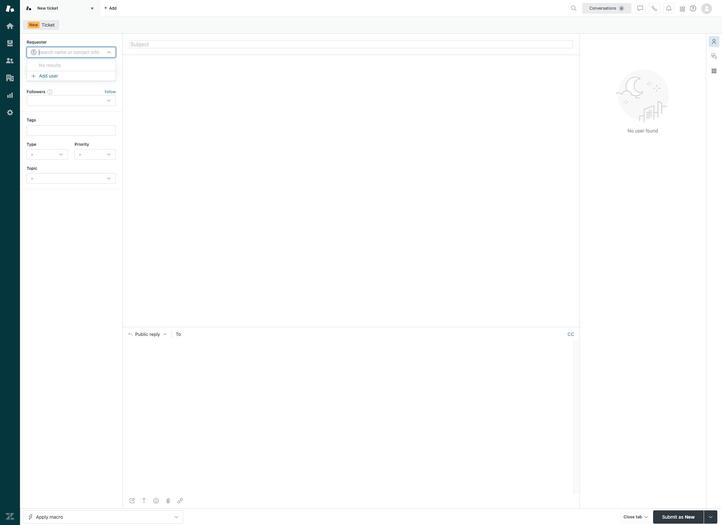 Task type: locate. For each thing, give the bounding box(es) containing it.
main element
[[0, 0, 20, 526]]

close image
[[89, 5, 96, 12]]

get started image
[[6, 22, 14, 30]]

None field
[[185, 331, 566, 338]]

zendesk support image
[[6, 4, 14, 13]]

tab
[[20, 0, 100, 17]]

Subject field
[[129, 40, 574, 48]]

add attachment image
[[166, 499, 171, 504]]



Task type: vqa. For each thing, say whether or not it's contained in the screenshot.
the Views icon
yes



Task type: describe. For each thing, give the bounding box(es) containing it.
tabs tab list
[[20, 0, 569, 17]]

secondary element
[[20, 18, 723, 32]]

apps image
[[712, 68, 717, 74]]

get help image
[[691, 5, 697, 11]]

search name or contact info field
[[39, 49, 104, 55]]

zendesk products image
[[681, 6, 685, 11]]

zendesk image
[[6, 513, 14, 521]]

minimize composer image
[[349, 325, 354, 330]]

reporting image
[[6, 91, 14, 100]]

customer context image
[[712, 39, 717, 44]]

customers image
[[6, 56, 14, 65]]

draft mode image
[[130, 499, 135, 504]]

organizations image
[[6, 74, 14, 82]]

info on adding followers image
[[47, 89, 53, 95]]

add link (cmd k) image
[[178, 499, 183, 504]]

format text image
[[142, 499, 147, 504]]

views image
[[6, 39, 14, 48]]

button displays agent's chat status as invisible. image
[[638, 5, 643, 11]]

admin image
[[6, 108, 14, 117]]

notifications image
[[667, 5, 672, 11]]

insert emojis image
[[154, 499, 159, 504]]



